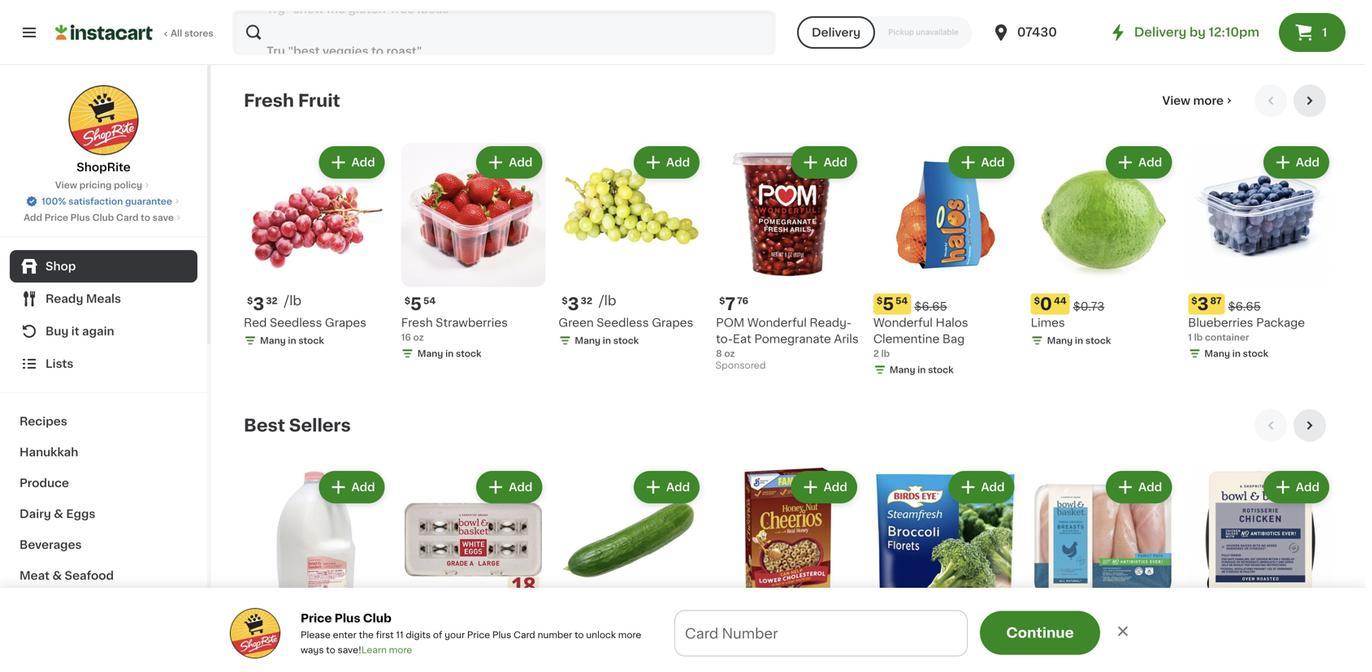Task type: locate. For each thing, give the bounding box(es) containing it.
$2.76 original price: $3.54 element
[[874, 619, 1018, 640]]

$ inside $ 0 73 $0.99
[[562, 622, 568, 631]]

0 vertical spatial view
[[1163, 95, 1191, 106]]

ways
[[301, 646, 324, 655]]

0 horizontal spatial card
[[116, 213, 139, 222]]

1 horizontal spatial 76
[[737, 297, 749, 306]]

0 for $0.99
[[568, 621, 580, 638]]

more down by
[[1194, 95, 1224, 106]]

$3.87 original price: $6.65 element
[[1189, 294, 1333, 315]]

5
[[411, 296, 422, 313], [883, 296, 894, 313], [411, 621, 422, 638], [725, 621, 737, 638]]

basket down please
[[287, 643, 326, 654]]

1 horizontal spatial seedless
[[597, 318, 649, 329]]

0 vertical spatial 0
[[1040, 296, 1053, 313]]

0 horizontal spatial view
[[55, 181, 77, 190]]

0 horizontal spatial bowl
[[244, 643, 272, 654]]

add for fresh strawberries
[[509, 157, 533, 168]]

0 vertical spatial lb
[[1195, 333, 1203, 342]]

1 horizontal spatial card
[[514, 631, 536, 640]]

76 for 7
[[737, 297, 749, 306]]

& inside bowl & basket large white eggs, 18 count
[[432, 643, 441, 654]]

1 horizontal spatial price
[[301, 613, 332, 625]]

bowl up milk
[[244, 643, 272, 654]]

3
[[253, 296, 264, 313], [568, 296, 579, 313], [1198, 296, 1209, 313], [721, 634, 730, 647]]

add for wonderful halos clementine bag
[[981, 157, 1005, 168]]

1 vertical spatial 76
[[267, 622, 278, 631]]

delivery inside 'button'
[[812, 27, 861, 38]]

pomegranate
[[755, 334, 831, 345]]

delivery by 12:10pm
[[1135, 26, 1260, 38]]

plus up enter at the bottom of page
[[335, 613, 361, 625]]

number
[[538, 631, 573, 640]]

54 up clementine
[[896, 297, 908, 306]]

strawberries
[[436, 318, 508, 329]]

$ up number
[[562, 622, 568, 631]]

& inside bowl & basket whole milk one gallon
[[275, 643, 284, 654]]

2 $6.65 from the left
[[1229, 301, 1261, 313]]

1 horizontal spatial oz
[[725, 350, 735, 359]]

club
[[92, 213, 114, 222], [363, 613, 392, 625]]

bowl
[[244, 643, 272, 654], [401, 643, 429, 654], [1031, 653, 1059, 664]]

1 vertical spatial 1
[[1189, 333, 1193, 342]]

1 horizontal spatial 1
[[1323, 27, 1328, 38]]

many down red
[[260, 337, 286, 346]]

76 inside $ 7 76
[[737, 297, 749, 306]]

$ 3 32 /lb up green
[[562, 295, 617, 313]]

shoprite logo image
[[68, 85, 139, 156], [229, 608, 281, 660]]

32 down gluten-free on the right bottom of the page
[[738, 622, 750, 631]]

many down clementine
[[890, 366, 916, 375]]

$ 3 32 /lb
[[247, 295, 302, 313], [562, 295, 617, 313]]

1 vertical spatial 0
[[568, 621, 580, 638]]

0 vertical spatial shoprite logo image
[[68, 85, 139, 156]]

lb inside 'wonderful halos clementine bag 2 lb'
[[882, 350, 890, 359]]

many down green
[[575, 337, 601, 346]]

add for limes
[[1139, 157, 1163, 168]]

seedless right red
[[270, 318, 322, 329]]

1 horizontal spatial shoprite logo image
[[229, 608, 281, 660]]

2 left 21
[[1040, 621, 1051, 638]]

54 for $6.98
[[424, 622, 436, 631]]

& down of at the bottom left
[[432, 643, 441, 654]]

$ inside $ 3 87 $6.65 blueberries package 1 lb container
[[1192, 297, 1198, 306]]

1 horizontal spatial basket
[[444, 643, 483, 654]]

eggs
[[66, 509, 95, 520]]

ready
[[46, 293, 83, 305]]

1 horizontal spatial 2
[[1040, 621, 1051, 638]]

fresh strawberries 16 oz
[[401, 318, 508, 342]]

0 horizontal spatial $6.65
[[915, 301, 948, 313]]

seedless right green
[[597, 318, 649, 329]]

& inside the $ 2 21 /lb $3.32 bowl & basket fresh chicken breasts with ri
[[1062, 653, 1071, 664]]

$ 4 76
[[247, 621, 278, 638]]

2 down clementine
[[874, 350, 879, 359]]

0 horizontal spatial delivery
[[812, 27, 861, 38]]

5 inside $ 5 32 $6.98 honey nut cheerios heart healthy glute
[[725, 621, 737, 638]]

2 horizontal spatial /lb
[[1069, 620, 1087, 633]]

gallon
[[297, 659, 334, 670]]

1 horizontal spatial to
[[326, 646, 336, 655]]

$6.65 inside $ 3 87 $6.65 blueberries package 1 lb container
[[1229, 301, 1261, 313]]

1 horizontal spatial $6.65
[[1229, 301, 1261, 313]]

bowl inside bowl & basket whole milk one gallon
[[244, 643, 272, 654]]

club down 100% satisfaction guarantee
[[92, 213, 114, 222]]

more down 11
[[389, 646, 412, 655]]

item carousel region containing best sellers
[[244, 410, 1333, 670]]

0 vertical spatial to
[[141, 213, 150, 222]]

in down $ 0 44 $0.73 limes on the top
[[1075, 337, 1084, 346]]

many down limes
[[1047, 337, 1073, 346]]

$3.32 per pound element
[[244, 294, 388, 315], [559, 294, 703, 315]]

1 horizontal spatial $ 3 32 /lb
[[562, 295, 617, 313]]

plus down satisfaction
[[70, 213, 90, 222]]

heart
[[716, 659, 748, 670]]

delivery for delivery
[[812, 27, 861, 38]]

save
[[153, 213, 174, 222]]

$ up milk
[[247, 622, 253, 631]]

seedless
[[270, 318, 322, 329], [597, 318, 649, 329]]

seedless for green
[[597, 318, 649, 329]]

price
[[44, 213, 68, 222], [301, 613, 332, 625], [467, 631, 490, 640]]

view inside popup button
[[1163, 95, 1191, 106]]

view more button
[[1156, 85, 1242, 117]]

$6.98
[[757, 627, 790, 638]]

$ left 87
[[1192, 297, 1198, 306]]

32 up red
[[266, 297, 278, 306]]

1 vertical spatial shoprite logo image
[[229, 608, 281, 660]]

$ up red
[[247, 297, 253, 306]]

eggs,
[[437, 659, 469, 670]]

milk
[[244, 659, 267, 670]]

2 vertical spatial more
[[389, 646, 412, 655]]

dairy & eggs
[[20, 509, 95, 520]]

delivery
[[1135, 26, 1187, 38], [812, 27, 861, 38]]

add price plus club card to save
[[24, 213, 174, 222]]

$3.32 per pound element up green seedless grapes in the top of the page
[[559, 294, 703, 315]]

blueberries
[[1189, 318, 1254, 329]]

76 right 4
[[267, 622, 278, 631]]

many in stock down green seedless grapes in the top of the page
[[575, 337, 639, 346]]

$ up pom
[[720, 297, 725, 306]]

$6.65 up blueberries
[[1229, 301, 1261, 313]]

many in stock down the "red seedless grapes"
[[260, 337, 324, 346]]

0 horizontal spatial 0
[[568, 621, 580, 638]]

more inside popup button
[[1194, 95, 1224, 106]]

54
[[424, 297, 436, 306], [896, 297, 908, 306], [424, 622, 436, 631]]

$ inside $ 7 76
[[720, 297, 725, 306]]

0 horizontal spatial 2
[[874, 350, 879, 359]]

0 horizontal spatial oz
[[413, 333, 424, 342]]

plus
[[70, 213, 90, 222], [335, 613, 361, 625], [493, 631, 512, 640]]

07430 button
[[992, 10, 1089, 55]]

0 vertical spatial club
[[92, 213, 114, 222]]

73
[[582, 622, 593, 631]]

count
[[487, 659, 520, 670]]

0 horizontal spatial fresh
[[244, 92, 294, 109]]

card inside please enter the first 11 digits of your price plus card number to unlock more ways to save!
[[514, 631, 536, 640]]

1 horizontal spatial wonderful
[[874, 318, 933, 329]]

3 inside $ 3 87 $6.65 blueberries package 1 lb container
[[1198, 296, 1209, 313]]

service type group
[[797, 16, 972, 49]]

price right the your
[[467, 631, 490, 640]]

2 horizontal spatial basket
[[1074, 653, 1113, 664]]

birds eye steamfresh broccoli florets froze button
[[874, 468, 1018, 670]]

1 horizontal spatial delivery
[[1135, 26, 1187, 38]]

to down 73
[[575, 631, 584, 640]]

1 horizontal spatial more
[[618, 631, 642, 640]]

enter
[[333, 631, 357, 640]]

1 vertical spatial view
[[55, 181, 77, 190]]

view for view pricing policy
[[55, 181, 77, 190]]

$3.32 per pound element for green
[[559, 294, 703, 315]]

$ left 21
[[1034, 622, 1040, 631]]

item carousel region
[[244, 85, 1333, 397], [244, 410, 1333, 670]]

1 horizontal spatial club
[[363, 613, 392, 625]]

1 horizontal spatial $3.32 per pound element
[[559, 294, 703, 315]]

76 right the 7
[[737, 297, 749, 306]]

18
[[472, 659, 484, 670]]

0 inside $ 0 44 $0.73 limes
[[1040, 296, 1053, 313]]

2 vertical spatial plus
[[493, 631, 512, 640]]

to
[[141, 213, 150, 222], [575, 631, 584, 640], [326, 646, 336, 655]]

card down 100% satisfaction guarantee
[[116, 213, 139, 222]]

0 horizontal spatial lb
[[882, 350, 890, 359]]

5 right 11
[[411, 621, 422, 638]]

add for red seedless grapes
[[352, 157, 375, 168]]

lists
[[46, 358, 74, 370]]

2 seedless from the left
[[597, 318, 649, 329]]

2 inside the $ 2 21 /lb $3.32 bowl & basket fresh chicken breasts with ri
[[1040, 621, 1051, 638]]

1 vertical spatial oz
[[725, 350, 735, 359]]

2 horizontal spatial 32
[[738, 622, 750, 631]]

fresh inside the fresh strawberries 16 oz
[[401, 318, 433, 329]]

32
[[266, 297, 278, 306], [581, 297, 593, 306], [738, 622, 750, 631]]

1 horizontal spatial /lb
[[599, 295, 617, 308]]

& for dairy & eggs
[[54, 509, 63, 520]]

1 vertical spatial item carousel region
[[244, 410, 1333, 670]]

wonderful up pomegranate
[[748, 318, 807, 329]]

0 horizontal spatial 1
[[1189, 333, 1193, 342]]

1 item carousel region from the top
[[244, 85, 1333, 397]]

0 left 73
[[568, 621, 580, 638]]

1 horizontal spatial view
[[1163, 95, 1191, 106]]

$ inside $ 4 76
[[247, 622, 253, 631]]

0 horizontal spatial 76
[[267, 622, 278, 631]]

76 for 4
[[267, 622, 278, 631]]

2 grapes from the left
[[652, 318, 694, 329]]

1 horizontal spatial 32
[[581, 297, 593, 306]]

$0.73 original price: $0.99 element
[[559, 619, 703, 640]]

$ 5 54 up "16"
[[405, 296, 436, 313]]

1 horizontal spatial grapes
[[652, 318, 694, 329]]

product group
[[244, 143, 388, 351], [401, 143, 546, 364], [559, 143, 703, 351], [716, 143, 861, 375], [874, 143, 1018, 380], [1031, 143, 1176, 351], [1189, 143, 1333, 364], [244, 468, 388, 670], [401, 468, 546, 670], [559, 468, 703, 670], [716, 468, 861, 670], [874, 468, 1018, 670], [1031, 468, 1176, 670], [1189, 468, 1333, 670]]

1 vertical spatial card
[[514, 631, 536, 640]]

of
[[433, 631, 442, 640]]

meat
[[20, 571, 50, 582]]

& right the meat in the bottom left of the page
[[52, 571, 62, 582]]

0 horizontal spatial shoprite logo image
[[68, 85, 139, 156]]

$ 5 54 right 11
[[405, 621, 436, 638]]

Search field
[[234, 11, 775, 54]]

1 horizontal spatial bowl
[[401, 643, 429, 654]]

3 left 87
[[1198, 296, 1209, 313]]

card up the large
[[514, 631, 536, 640]]

0 horizontal spatial /lb
[[284, 295, 302, 308]]

0 horizontal spatial plus
[[70, 213, 90, 222]]

ready meals button
[[10, 283, 198, 315]]

& up the one
[[275, 643, 284, 654]]

clementine
[[874, 334, 940, 345]]

fresh left fruit
[[244, 92, 294, 109]]

1 grapes from the left
[[325, 318, 367, 329]]

0 horizontal spatial basket
[[287, 643, 326, 654]]

basket inside the $ 2 21 /lb $3.32 bowl & basket fresh chicken breasts with ri
[[1074, 653, 1113, 664]]

& up chicken
[[1062, 653, 1071, 664]]

0 horizontal spatial wonderful
[[748, 318, 807, 329]]

lb down clementine
[[882, 350, 890, 359]]

$ down gluten-
[[720, 622, 725, 631]]

0 vertical spatial 1
[[1323, 27, 1328, 38]]

fresh up with
[[1116, 653, 1148, 664]]

many in stock down "container"
[[1205, 350, 1269, 359]]

1 seedless from the left
[[270, 318, 322, 329]]

0 vertical spatial fresh
[[244, 92, 294, 109]]

main content
[[0, 65, 1366, 670]]

$6.65
[[915, 301, 948, 313], [1229, 301, 1261, 313]]

0 horizontal spatial 32
[[266, 297, 278, 306]]

shoprite logo image inside main content
[[229, 608, 281, 660]]

$ 3 32 /lb for red
[[247, 295, 302, 313]]

oz inside the fresh strawberries 16 oz
[[413, 333, 424, 342]]

0 vertical spatial 76
[[737, 297, 749, 306]]

2 item carousel region from the top
[[244, 410, 1333, 670]]

1 vertical spatial more
[[618, 631, 642, 640]]

0 vertical spatial 2
[[874, 350, 879, 359]]

add button for green seedless grapes
[[636, 148, 698, 177]]

basket for 4
[[287, 643, 326, 654]]

54 for 7
[[424, 297, 436, 306]]

price down 100% in the left top of the page
[[44, 213, 68, 222]]

many down the fresh strawberries 16 oz
[[418, 350, 443, 359]]

more inside please enter the first 11 digits of your price plus card number to unlock more ways to save!
[[618, 631, 642, 640]]

2 vertical spatial to
[[326, 646, 336, 655]]

bowl inside bowl & basket large white eggs, 18 count
[[401, 643, 429, 654]]

0 horizontal spatial to
[[141, 213, 150, 222]]

add
[[352, 157, 375, 168], [509, 157, 533, 168], [667, 157, 690, 168], [824, 157, 848, 168], [981, 157, 1005, 168], [1139, 157, 1163, 168], [1296, 157, 1320, 168], [24, 213, 42, 222], [352, 482, 375, 493], [509, 482, 533, 493], [667, 482, 690, 493], [824, 482, 848, 493], [981, 482, 1005, 493], [1139, 482, 1163, 493], [1296, 482, 1320, 493]]

2 vertical spatial price
[[467, 631, 490, 640]]

plus up the large
[[493, 631, 512, 640]]

2 vertical spatial fresh
[[1116, 653, 1148, 664]]

1 vertical spatial 2
[[1040, 621, 1051, 638]]

& left eggs
[[54, 509, 63, 520]]

2 horizontal spatial more
[[1194, 95, 1224, 106]]

$ left 44
[[1034, 297, 1040, 306]]

basket
[[287, 643, 326, 654], [444, 643, 483, 654], [1074, 653, 1113, 664]]

price inside please enter the first 11 digits of your price plus card number to unlock more ways to save!
[[467, 631, 490, 640]]

0 horizontal spatial $ 3 32 /lb
[[247, 295, 302, 313]]

to down "guarantee"
[[141, 213, 150, 222]]

0 horizontal spatial price
[[44, 213, 68, 222]]

0 vertical spatial oz
[[413, 333, 424, 342]]

oz right 8
[[725, 350, 735, 359]]

fresh up "16"
[[401, 318, 433, 329]]

whole
[[329, 643, 365, 654]]

more right unlock
[[618, 631, 642, 640]]

0 horizontal spatial $3.32 per pound element
[[244, 294, 388, 315]]

basket up 'breasts'
[[1074, 653, 1113, 664]]

birds eye steamfresh broccoli florets froze
[[874, 643, 1004, 670]]

with
[[1127, 669, 1151, 670]]

oz right "16"
[[413, 333, 424, 342]]

view more
[[1163, 95, 1224, 106]]

2 horizontal spatial bowl
[[1031, 653, 1059, 664]]

$ 3 32 /lb up red
[[247, 295, 302, 313]]

2 horizontal spatial to
[[575, 631, 584, 640]]

lb down blueberries
[[1195, 333, 1203, 342]]

0 horizontal spatial club
[[92, 213, 114, 222]]

basket inside bowl & basket whole milk one gallon
[[287, 643, 326, 654]]

continue button
[[980, 612, 1101, 656]]

item carousel region containing fresh fruit
[[244, 85, 1333, 397]]

best sellers
[[244, 417, 351, 434]]

$ 3 32 /lb for green
[[562, 295, 617, 313]]

in down 'wonderful halos clementine bag 2 lb'
[[918, 366, 926, 375]]

bowl up chicken
[[1031, 653, 1059, 664]]

1 vertical spatial lb
[[882, 350, 890, 359]]

54 up of at the bottom left
[[424, 622, 436, 631]]

add for honey nut cheerios heart healthy glute
[[824, 482, 848, 493]]

view down delivery by 12:10pm link
[[1163, 95, 1191, 106]]

2 inside 'wonderful halos clementine bag 2 lb'
[[874, 350, 879, 359]]

ready-
[[810, 318, 852, 329]]

7
[[725, 296, 736, 313]]

$6.65 up halos
[[915, 301, 948, 313]]

add button for red seedless grapes
[[321, 148, 383, 177]]

100% satisfaction guarantee button
[[25, 192, 182, 208]]

/lb up the "red seedless grapes"
[[284, 295, 302, 308]]

plus inside please enter the first 11 digits of your price plus card number to unlock more ways to save!
[[493, 631, 512, 640]]

$0.44 original price: $0.73 element
[[1031, 294, 1176, 315]]

1 horizontal spatial fresh
[[401, 318, 433, 329]]

0 horizontal spatial seedless
[[270, 318, 322, 329]]

bowl inside the $ 2 21 /lb $3.32 bowl & basket fresh chicken breasts with ri
[[1031, 653, 1059, 664]]

5 up the honey
[[725, 621, 737, 638]]

0 vertical spatial more
[[1194, 95, 1224, 106]]

grapes
[[325, 318, 367, 329], [652, 318, 694, 329]]

1 wonderful from the left
[[748, 318, 807, 329]]

lb inside $ 3 87 $6.65 blueberries package 1 lb container
[[1195, 333, 1203, 342]]

price plus club
[[301, 613, 392, 625]]

0 vertical spatial item carousel region
[[244, 85, 1333, 397]]

1 horizontal spatial 0
[[1040, 296, 1053, 313]]

2 $ 3 32 /lb from the left
[[562, 295, 617, 313]]

sellers
[[289, 417, 351, 434]]

/lb for red
[[284, 295, 302, 308]]

view up 100% in the left top of the page
[[55, 181, 77, 190]]

to right ways
[[326, 646, 336, 655]]

0 left 44
[[1040, 296, 1053, 313]]

0
[[1040, 296, 1053, 313], [568, 621, 580, 638]]

bowl for 4
[[244, 643, 272, 654]]

stock down $0.73
[[1086, 337, 1112, 346]]

$3.32 per pound element up the "red seedless grapes"
[[244, 294, 388, 315]]

/lb up $3.32
[[1069, 620, 1087, 633]]

card
[[116, 213, 139, 222], [514, 631, 536, 640]]

0 horizontal spatial more
[[389, 646, 412, 655]]

add button for bowl & basket whole milk one gallon
[[321, 473, 383, 502]]

add for bowl & basket whole milk one gallon
[[352, 482, 375, 493]]

2 horizontal spatial price
[[467, 631, 490, 640]]

$3.32
[[1069, 637, 1102, 648]]

package
[[1257, 318, 1306, 329]]

buy
[[46, 326, 69, 337]]

44
[[1054, 297, 1067, 306]]

healthy
[[751, 659, 796, 670]]

eye
[[906, 643, 928, 654]]

in down the "red seedless grapes"
[[288, 337, 296, 346]]

32 for red
[[266, 297, 278, 306]]

2 wonderful from the left
[[874, 318, 933, 329]]

$ 5 54 for 7
[[405, 296, 436, 313]]

Card Number text field
[[676, 612, 967, 656]]

$ 5 54 up clementine
[[877, 296, 908, 313]]

2 $3.32 per pound element from the left
[[559, 294, 703, 315]]

delivery button
[[797, 16, 876, 49]]

&
[[54, 509, 63, 520], [52, 571, 62, 582], [275, 643, 284, 654], [432, 643, 441, 654], [1062, 653, 1071, 664]]

free
[[568, 634, 598, 647]]

basket for 5
[[444, 643, 483, 654]]

bowl for 5
[[401, 643, 429, 654]]

all stores
[[171, 29, 214, 38]]

fresh for fresh strawberries 16 oz
[[401, 318, 433, 329]]

54 up the fresh strawberries 16 oz
[[424, 297, 436, 306]]

1 $ 3 32 /lb from the left
[[247, 295, 302, 313]]

$ 5 54
[[405, 296, 436, 313], [877, 296, 908, 313], [405, 621, 436, 638]]

76 inside $ 4 76
[[267, 622, 278, 631]]

add button for blueberries package
[[1265, 148, 1328, 177]]

buy it again
[[46, 326, 114, 337]]

2 horizontal spatial plus
[[493, 631, 512, 640]]

bowl down digits
[[401, 643, 429, 654]]

all
[[171, 29, 182, 38]]

07430
[[1018, 26, 1057, 38]]

add button for limes
[[1108, 148, 1171, 177]]

one
[[270, 659, 294, 670]]

basket down the your
[[444, 643, 483, 654]]

wonderful inside pom wonderful ready- to-eat pomegranate arils 8 oz
[[748, 318, 807, 329]]

arils
[[834, 334, 859, 345]]

0 horizontal spatial grapes
[[325, 318, 367, 329]]

fresh
[[244, 92, 294, 109], [401, 318, 433, 329], [1116, 653, 1148, 664]]

many in stock
[[260, 337, 324, 346], [1047, 337, 1112, 346], [575, 337, 639, 346], [418, 350, 482, 359], [1205, 350, 1269, 359], [890, 366, 954, 375]]

None search field
[[232, 10, 776, 55]]

& for meat & seafood
[[52, 571, 62, 582]]

stock down bag
[[928, 366, 954, 375]]

1 vertical spatial plus
[[335, 613, 361, 625]]

1 $3.32 per pound element from the left
[[244, 294, 388, 315]]

1 inside button
[[1323, 27, 1328, 38]]

basket inside bowl & basket large white eggs, 18 count
[[444, 643, 483, 654]]

stock
[[299, 337, 324, 346], [1086, 337, 1112, 346], [613, 337, 639, 346], [456, 350, 482, 359], [1243, 350, 1269, 359], [928, 366, 954, 375]]

1 vertical spatial fresh
[[401, 318, 433, 329]]

1 horizontal spatial lb
[[1195, 333, 1203, 342]]

produce
[[20, 478, 69, 489]]

$5.54 original price: $6.65 element
[[874, 294, 1018, 315]]

2 horizontal spatial fresh
[[1116, 653, 1148, 664]]



Task type: describe. For each thing, give the bounding box(es) containing it.
1 $6.65 from the left
[[915, 301, 948, 313]]

add for bowl & basket large white eggs, 18 count
[[509, 482, 533, 493]]

$ 7 76
[[720, 296, 749, 313]]

instacart logo image
[[55, 23, 153, 42]]

$3.32 per pound element for red
[[244, 294, 388, 315]]

$ up "16"
[[405, 297, 411, 306]]

fresh fruit
[[244, 92, 340, 109]]

1 vertical spatial club
[[363, 613, 392, 625]]

red
[[244, 318, 267, 329]]

4
[[253, 621, 265, 638]]

nut
[[757, 643, 778, 654]]

product group containing 7
[[716, 143, 861, 375]]

1 vertical spatial price
[[301, 613, 332, 625]]

add button for fresh strawberries
[[478, 148, 541, 177]]

it
[[71, 326, 79, 337]]

stock down "container"
[[1243, 350, 1269, 359]]

container
[[1205, 333, 1250, 342]]

unlock
[[586, 631, 616, 640]]

more
[[976, 636, 1000, 645]]

main content containing fresh fruit
[[0, 65, 1366, 670]]

grapes for red seedless grapes
[[325, 318, 367, 329]]

treatment tracker modal dialog
[[211, 611, 1366, 670]]

5 up "16"
[[411, 296, 422, 313]]

chicken
[[1031, 669, 1078, 670]]

$ 0 44 $0.73 limes
[[1031, 296, 1105, 329]]

green seedless grapes
[[559, 318, 694, 329]]

wonderful inside 'wonderful halos clementine bag 2 lb'
[[874, 318, 933, 329]]

in down "container"
[[1233, 350, 1241, 359]]

first
[[376, 631, 394, 640]]

grapes for green seedless grapes
[[652, 318, 694, 329]]

seedless for red
[[270, 318, 322, 329]]

& for bowl & basket whole milk one gallon
[[275, 643, 284, 654]]

delivery by 12:10pm link
[[1109, 23, 1260, 42]]

bowl & basket large white eggs, 18 count
[[401, 643, 520, 670]]

$5.32 original price: $6.98 element
[[716, 619, 861, 640]]

large
[[486, 643, 518, 654]]

gluten-free
[[718, 603, 774, 612]]

5 up clementine
[[883, 296, 894, 313]]

gluten-
[[718, 603, 753, 612]]

pricing
[[79, 181, 112, 190]]

seafood
[[65, 571, 114, 582]]

1 horizontal spatial plus
[[335, 613, 361, 625]]

your
[[445, 631, 465, 640]]

best
[[244, 417, 285, 434]]

again
[[82, 326, 114, 337]]

$ inside $ 0 44 $0.73 limes
[[1034, 297, 1040, 306]]

stores
[[184, 29, 214, 38]]

1 button
[[1279, 13, 1346, 52]]

more button
[[956, 628, 1020, 654]]

pom wonderful ready- to-eat pomegranate arils 8 oz
[[716, 318, 859, 359]]

pom
[[716, 318, 745, 329]]

by
[[1190, 26, 1206, 38]]

shoprite
[[77, 162, 131, 173]]

close image
[[1115, 624, 1132, 640]]

white
[[401, 659, 435, 670]]

many in stock down the fresh strawberries 16 oz
[[418, 350, 482, 359]]

fresh inside the $ 2 21 /lb $3.32 bowl & basket fresh chicken breasts with ri
[[1116, 653, 1148, 664]]

$ inside $ 5 32 $6.98 honey nut cheerios heart healthy glute
[[720, 622, 725, 631]]

add button for birds eye steamfresh broccoli florets froze
[[951, 473, 1013, 502]]

$0.73
[[1074, 301, 1105, 313]]

100%
[[42, 197, 66, 206]]

add for blueberries package
[[1296, 157, 1320, 168]]

add button for honey nut cheerios heart healthy glute
[[793, 473, 856, 502]]

red seedless grapes
[[244, 318, 367, 329]]

0 vertical spatial plus
[[70, 213, 90, 222]]

32 inside $ 5 32 $6.98 honey nut cheerios heart healthy glute
[[738, 622, 750, 631]]

more for learn more
[[389, 646, 412, 655]]

cheerios
[[781, 643, 832, 654]]

shoprite link
[[68, 85, 139, 176]]

oz inside pom wonderful ready- to-eat pomegranate arils 8 oz
[[725, 350, 735, 359]]

add button for bowl & basket fresh chicken breasts with ri
[[1108, 473, 1171, 502]]

add for birds eye steamfresh broccoli florets froze
[[981, 482, 1005, 493]]

add button for bowl & basket large white eggs, 18 count
[[478, 473, 541, 502]]

stock down the "red seedless grapes"
[[299, 337, 324, 346]]

$ up digits
[[405, 622, 411, 631]]

$ up clementine
[[877, 297, 883, 306]]

hanukkah link
[[10, 437, 198, 468]]

3 up green
[[568, 296, 579, 313]]

green
[[559, 318, 594, 329]]

recipes
[[20, 416, 67, 428]]

buy it again link
[[10, 315, 198, 348]]

save!
[[338, 646, 362, 655]]

3 up red
[[253, 296, 264, 313]]

add price plus club card to save link
[[24, 211, 184, 224]]

birds
[[874, 643, 903, 654]]

hanukkah
[[20, 447, 78, 458]]

meals
[[86, 293, 121, 305]]

ready meals link
[[10, 283, 198, 315]]

wonderful halos clementine bag 2 lb
[[874, 318, 969, 359]]

add button for wonderful halos clementine bag
[[951, 148, 1013, 177]]

sponsored badge image
[[716, 362, 765, 371]]

delivery for delivery by 12:10pm
[[1135, 26, 1187, 38]]

1 vertical spatial to
[[575, 631, 584, 640]]

$ 5 54 for $6.98
[[405, 621, 436, 638]]

$2.21 per pound original price: $3.32 element
[[1031, 619, 1176, 650]]

product group containing 2
[[1031, 468, 1176, 670]]

fresh for fresh fruit
[[244, 92, 294, 109]]

satisfaction
[[68, 197, 123, 206]]

$ up green
[[562, 297, 568, 306]]

add for green seedless grapes
[[667, 157, 690, 168]]

policy
[[114, 181, 142, 190]]

12:10pm
[[1209, 26, 1260, 38]]

shop link
[[10, 250, 198, 283]]

get
[[538, 634, 565, 647]]

$ 5 32 $6.98 honey nut cheerios heart healthy glute
[[716, 621, 839, 670]]

view pricing policy link
[[55, 179, 152, 192]]

halos
[[936, 318, 969, 329]]

$ 3 87 $6.65 blueberries package 1 lb container
[[1189, 296, 1306, 342]]

0 vertical spatial card
[[116, 213, 139, 222]]

bowl & basket whole milk one gallon
[[244, 643, 365, 670]]

$ inside the $ 2 21 /lb $3.32 bowl & basket fresh chicken breasts with ri
[[1034, 622, 1040, 631]]

the
[[359, 631, 374, 640]]

shop
[[46, 261, 76, 272]]

learn more link
[[362, 646, 412, 655]]

in down the fresh strawberries 16 oz
[[446, 350, 454, 359]]

guarantee
[[125, 197, 172, 206]]

beverages link
[[10, 530, 198, 561]]

orders
[[733, 634, 781, 647]]

more for view more
[[1194, 95, 1224, 106]]

in down green seedless grapes in the top of the page
[[603, 337, 611, 346]]

$ 5 54 inside $5.54 original price: $6.65 element
[[877, 296, 908, 313]]

many in stock down $ 0 44 $0.73 limes on the top
[[1047, 337, 1112, 346]]

view pricing policy
[[55, 181, 142, 190]]

16
[[401, 333, 411, 342]]

3 inside 'treatment tracker modal' dialog
[[721, 634, 730, 647]]

/lb inside the $ 2 21 /lb $3.32 bowl & basket fresh chicken breasts with ri
[[1069, 620, 1087, 633]]

/lb for green
[[599, 295, 617, 308]]

$ 0 73 $0.99
[[562, 621, 633, 638]]

learn
[[362, 646, 387, 655]]

beverages
[[20, 540, 82, 551]]

add for bowl & basket fresh chicken breasts with ri
[[1139, 482, 1163, 493]]

& for bowl & basket large white eggs, 18 count
[[432, 643, 441, 654]]

delivery
[[601, 634, 660, 647]]

0 vertical spatial price
[[44, 213, 68, 222]]

all stores link
[[55, 10, 215, 55]]

product group containing 4
[[244, 468, 388, 670]]

32 for green
[[581, 297, 593, 306]]

100% satisfaction guarantee
[[42, 197, 172, 206]]

many down "container"
[[1205, 350, 1231, 359]]

limes
[[1031, 318, 1065, 329]]

0 for $0.73
[[1040, 296, 1053, 313]]

view for view more
[[1163, 95, 1191, 106]]

stock down the fresh strawberries 16 oz
[[456, 350, 482, 359]]

meat & seafood
[[20, 571, 114, 582]]

stock down green seedless grapes in the top of the page
[[613, 337, 639, 346]]

many in stock down 'wonderful halos clementine bag 2 lb'
[[890, 366, 954, 375]]

1 inside $ 3 87 $6.65 blueberries package 1 lb container
[[1189, 333, 1193, 342]]

recipes link
[[10, 406, 198, 437]]



Task type: vqa. For each thing, say whether or not it's contained in the screenshot.


